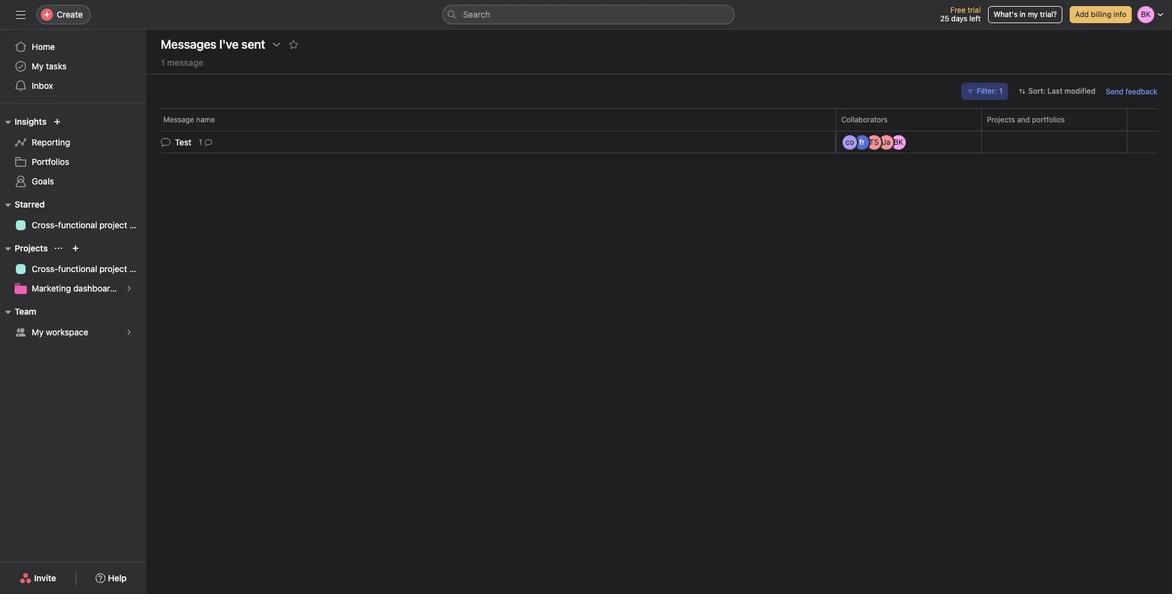 Task type: locate. For each thing, give the bounding box(es) containing it.
projects left show options, current sort, top icon on the top of page
[[15, 243, 48, 253]]

1 horizontal spatial 1
[[199, 137, 202, 147]]

2 project from the top
[[99, 264, 127, 274]]

plan inside projects element
[[129, 264, 146, 274]]

projects and portfolios column header
[[981, 108, 1131, 131]]

see details, marketing dashboards image
[[126, 285, 133, 292]]

filter:
[[977, 87, 997, 96]]

project
[[99, 220, 127, 230], [99, 264, 127, 274]]

1 right test
[[199, 137, 202, 147]]

functional up the new project or portfolio icon
[[58, 220, 97, 230]]

1
[[161, 57, 165, 68], [999, 87, 1003, 96], [199, 137, 202, 147]]

filter: 1 button
[[962, 83, 1008, 100]]

1 vertical spatial 1
[[999, 87, 1003, 96]]

send feedback link
[[1106, 86, 1158, 97]]

row
[[146, 108, 1172, 131], [161, 130, 1158, 132]]

0 vertical spatial functional
[[58, 220, 97, 230]]

1 cross- from the top
[[32, 220, 58, 230]]

add billing info button
[[1070, 6, 1132, 23]]

1 my from the top
[[32, 61, 44, 71]]

1 vertical spatial cross-functional project plan link
[[7, 260, 146, 279]]

search list box
[[442, 5, 735, 24]]

messages
[[161, 37, 217, 51]]

1 vertical spatial projects
[[15, 243, 48, 253]]

insights element
[[0, 111, 146, 194]]

cross-functional project plan link up marketing dashboards
[[7, 260, 146, 279]]

0 vertical spatial cross-functional project plan
[[32, 220, 146, 230]]

sort:
[[1028, 87, 1046, 96]]

project down the goals link
[[99, 220, 127, 230]]

inbox
[[32, 80, 53, 91]]

collaborators
[[841, 115, 888, 124]]

portfolios
[[32, 157, 69, 167]]

marketing
[[32, 283, 71, 294]]

1 left message
[[161, 57, 165, 68]]

1 vertical spatial project
[[99, 264, 127, 274]]

cross- up 'marketing'
[[32, 264, 58, 274]]

cross-functional project plan inside starred element
[[32, 220, 146, 230]]

project inside starred element
[[99, 220, 127, 230]]

1 button
[[196, 136, 214, 148]]

i've sent
[[219, 37, 265, 51]]

1 cross-functional project plan link from the top
[[7, 216, 146, 235]]

projects and portfolios
[[987, 115, 1065, 124]]

1 vertical spatial functional
[[58, 264, 97, 274]]

0 vertical spatial 1
[[161, 57, 165, 68]]

goals
[[32, 176, 54, 186]]

functional
[[58, 220, 97, 230], [58, 264, 97, 274]]

add to starred image
[[288, 40, 298, 49]]

2 functional from the top
[[58, 264, 97, 274]]

test
[[175, 137, 191, 147]]

0 vertical spatial plan
[[129, 220, 146, 230]]

2 cross-functional project plan from the top
[[32, 264, 146, 274]]

1 horizontal spatial projects
[[987, 115, 1015, 124]]

0 vertical spatial cross-
[[32, 220, 58, 230]]

1 plan from the top
[[129, 220, 146, 230]]

projects inside dropdown button
[[15, 243, 48, 253]]

starred element
[[0, 194, 146, 238]]

conversation name for test cell
[[146, 131, 836, 154]]

cross-functional project plan link
[[7, 216, 146, 235], [7, 260, 146, 279]]

0 vertical spatial cross-functional project plan link
[[7, 216, 146, 235]]

1 vertical spatial cross-functional project plan
[[32, 264, 146, 274]]

functional inside starred element
[[58, 220, 97, 230]]

global element
[[0, 30, 146, 103]]

my left tasks
[[32, 61, 44, 71]]

free
[[950, 5, 966, 15]]

sort: last modified button
[[1013, 83, 1101, 100]]

send feedback
[[1106, 87, 1158, 96]]

my
[[32, 61, 44, 71], [32, 327, 44, 338]]

2 my from the top
[[32, 327, 44, 338]]

2 cross-functional project plan link from the top
[[7, 260, 146, 279]]

1 inside 1 message button
[[161, 57, 165, 68]]

message name
[[163, 115, 215, 124]]

teams element
[[0, 301, 146, 345]]

dashboards
[[73, 283, 120, 294]]

1 for 1 message
[[161, 57, 165, 68]]

billing
[[1091, 10, 1112, 19]]

project up see details, marketing dashboards image
[[99, 264, 127, 274]]

in
[[1020, 10, 1026, 19]]

projects
[[987, 115, 1015, 124], [15, 243, 48, 253]]

projects for projects
[[15, 243, 48, 253]]

home link
[[7, 37, 139, 57]]

0 horizontal spatial projects
[[15, 243, 48, 253]]

my down team
[[32, 327, 44, 338]]

projects inside column header
[[987, 115, 1015, 124]]

team
[[15, 306, 36, 317]]

1 cross-functional project plan from the top
[[32, 220, 146, 230]]

name
[[196, 115, 215, 124]]

plan
[[129, 220, 146, 230], [129, 264, 146, 274]]

1 inside 1 'button'
[[199, 137, 202, 147]]

search button
[[442, 5, 735, 24]]

cross- inside projects element
[[32, 264, 58, 274]]

cross-functional project plan link up the new project or portfolio icon
[[7, 216, 146, 235]]

my inside teams element
[[32, 327, 44, 338]]

reporting link
[[7, 133, 139, 152]]

0 horizontal spatial 1
[[161, 57, 165, 68]]

cross-functional project plan link inside starred element
[[7, 216, 146, 235]]

0 vertical spatial project
[[99, 220, 127, 230]]

0 vertical spatial projects
[[987, 115, 1015, 124]]

project inside projects element
[[99, 264, 127, 274]]

portfolios link
[[7, 152, 139, 172]]

2 plan from the top
[[129, 264, 146, 274]]

test row
[[146, 130, 1172, 154]]

1 vertical spatial plan
[[129, 264, 146, 274]]

workspace
[[46, 327, 88, 338]]

add
[[1075, 10, 1089, 19]]

cross-functional project plan up 'dashboards'
[[32, 264, 146, 274]]

my for my tasks
[[32, 61, 44, 71]]

projects left and
[[987, 115, 1015, 124]]

actions image
[[271, 40, 281, 49]]

cross-functional project plan up the new project or portfolio icon
[[32, 220, 146, 230]]

1 vertical spatial my
[[32, 327, 44, 338]]

what's in my trial? button
[[988, 6, 1062, 23]]

cross-
[[32, 220, 58, 230], [32, 264, 58, 274]]

marketing dashboards
[[32, 283, 120, 294]]

1 right filter:
[[999, 87, 1003, 96]]

tasks
[[46, 61, 67, 71]]

sort: last modified
[[1028, 87, 1096, 96]]

invite
[[34, 573, 56, 584]]

cross- inside starred element
[[32, 220, 58, 230]]

my workspace link
[[7, 323, 139, 342]]

cross- down 'starred'
[[32, 220, 58, 230]]

2 cross- from the top
[[32, 264, 58, 274]]

starred button
[[0, 197, 45, 212]]

new project or portfolio image
[[72, 245, 79, 252]]

1 functional from the top
[[58, 220, 97, 230]]

message
[[163, 115, 194, 124]]

create
[[57, 9, 83, 19]]

search
[[463, 9, 490, 19]]

2 vertical spatial 1
[[199, 137, 202, 147]]

2 horizontal spatial 1
[[999, 87, 1003, 96]]

my inside global element
[[32, 61, 44, 71]]

functional up marketing dashboards
[[58, 264, 97, 274]]

what's
[[994, 10, 1018, 19]]

cell
[[981, 131, 1128, 154]]

cross-functional project plan inside projects element
[[32, 264, 146, 274]]

1 vertical spatial cross-
[[32, 264, 58, 274]]

what's in my trial?
[[994, 10, 1057, 19]]

0 vertical spatial my
[[32, 61, 44, 71]]

1 project from the top
[[99, 220, 127, 230]]

cross-functional project plan
[[32, 220, 146, 230], [32, 264, 146, 274]]

1 inside filter: 1 button
[[999, 87, 1003, 96]]

inbox link
[[7, 76, 139, 96]]



Task type: vqa. For each thing, say whether or not it's contained in the screenshot.
'List' Link
no



Task type: describe. For each thing, give the bounding box(es) containing it.
my workspace
[[32, 327, 88, 338]]

message name column header
[[161, 108, 840, 131]]

1 message
[[161, 57, 203, 68]]

collaborators column header
[[836, 108, 985, 131]]

hide sidebar image
[[16, 10, 26, 19]]

help button
[[88, 568, 135, 590]]

insights
[[15, 116, 47, 127]]

projects element
[[0, 238, 146, 301]]

1 message button
[[161, 57, 203, 74]]

trial?
[[1040, 10, 1057, 19]]

feedback
[[1126, 87, 1158, 96]]

last
[[1048, 87, 1063, 96]]

reporting
[[32, 137, 70, 147]]

days
[[951, 14, 967, 23]]

plan inside starred element
[[129, 220, 146, 230]]

row containing message name
[[146, 108, 1172, 131]]

my
[[1028, 10, 1038, 19]]

modified
[[1065, 87, 1096, 96]]

free trial 25 days left
[[940, 5, 981, 23]]

marketing dashboards link
[[7, 279, 139, 299]]

portfolios
[[1032, 115, 1065, 124]]

message
[[167, 57, 203, 68]]

new image
[[54, 118, 61, 126]]

left
[[969, 14, 981, 23]]

trial
[[968, 5, 981, 15]]

see details, my workspace image
[[126, 329, 133, 336]]

insights button
[[0, 115, 47, 129]]

my for my workspace
[[32, 327, 44, 338]]

starred
[[15, 199, 45, 210]]

goals link
[[7, 172, 139, 191]]

my tasks
[[32, 61, 67, 71]]

projects button
[[0, 241, 48, 256]]

filter: 1
[[977, 87, 1003, 96]]

show options, current sort, top image
[[55, 245, 62, 252]]

1 for 1 'button'
[[199, 137, 202, 147]]

send
[[1106, 87, 1124, 96]]

functional inside projects element
[[58, 264, 97, 274]]

add billing info
[[1075, 10, 1126, 19]]

cell inside test row
[[981, 131, 1128, 154]]

my tasks link
[[7, 57, 139, 76]]

info
[[1114, 10, 1126, 19]]

messages i've sent
[[161, 37, 265, 51]]

create button
[[37, 5, 91, 24]]

help
[[108, 573, 127, 584]]

invite button
[[12, 568, 64, 590]]

home
[[32, 41, 55, 52]]

25
[[940, 14, 949, 23]]

and
[[1017, 115, 1030, 124]]

team button
[[0, 305, 36, 319]]

projects for projects and portfolios
[[987, 115, 1015, 124]]



